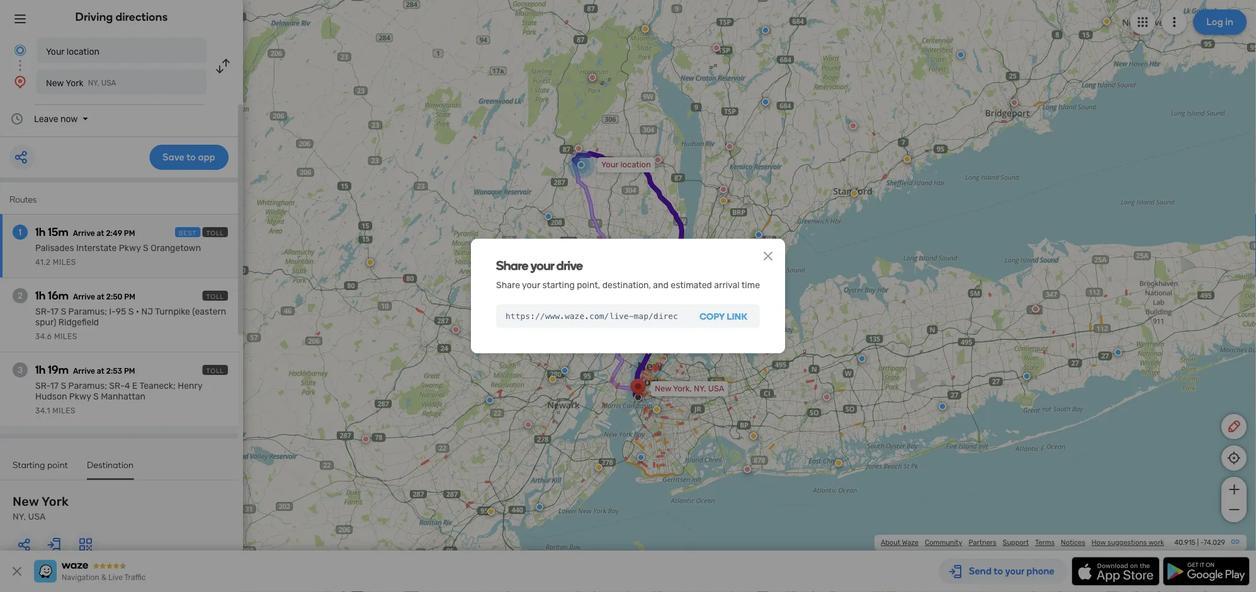 Task type: describe. For each thing, give the bounding box(es) containing it.
time
[[742, 280, 760, 291]]

x image
[[9, 564, 25, 580]]

new inside 'your location new york, ny, usa'
[[655, 384, 672, 394]]

s up hudson
[[61, 381, 66, 392]]

share for share your drive
[[496, 258, 529, 273]]

40.915 | -74.029
[[1175, 539, 1226, 547]]

19m
[[48, 363, 69, 377]]

copy link
[[700, 311, 748, 322]]

1h for 1h 16m
[[35, 289, 46, 303]]

destination
[[87, 460, 134, 471]]

your for drive
[[531, 258, 554, 273]]

pm for 15m
[[124, 229, 135, 238]]

2 vertical spatial usa
[[28, 512, 46, 523]]

pm for 16m
[[124, 293, 135, 302]]

partners
[[969, 539, 997, 547]]

-
[[1201, 539, 1204, 547]]

1h 15m arrive at 2:49 pm
[[35, 226, 135, 239]]

arrive for 1h 15m
[[73, 229, 95, 238]]

zoom in image
[[1227, 483, 1243, 498]]

usa inside 'your location new york, ny, usa'
[[709, 384, 725, 394]]

location image
[[13, 74, 28, 89]]

notices
[[1062, 539, 1086, 547]]

support
[[1003, 539, 1029, 547]]

1 toll from the top
[[206, 229, 224, 237]]

•
[[136, 307, 139, 317]]

your for your location new york, ny, usa
[[602, 160, 619, 170]]

4
[[125, 381, 130, 392]]

location for your location new york, ny, usa
[[621, 160, 651, 170]]

s left "•"
[[128, 307, 134, 317]]

sr-17 s paramus; i-95 s • nj turnpike (eastern spur) ridgefield 34.6 miles
[[35, 307, 226, 341]]

drive
[[557, 258, 583, 273]]

i-
[[109, 307, 116, 317]]

spur)
[[35, 317, 56, 328]]

s inside palisades interstate pkwy s orangetown 41.2 miles
[[143, 243, 149, 254]]

2 vertical spatial ny,
[[13, 512, 26, 523]]

1
[[19, 227, 22, 238]]

1h for 1h 19m
[[35, 363, 46, 377]]

orangetown
[[151, 243, 201, 254]]

at for 19m
[[97, 367, 104, 376]]

1 vertical spatial new york ny, usa
[[13, 495, 69, 523]]

toll for 16m
[[206, 293, 224, 300]]

41.2
[[35, 258, 51, 267]]

starting point button
[[13, 460, 68, 479]]

16m
[[48, 289, 69, 303]]

share for share your starting point, destination, and estimated arrival time
[[496, 280, 520, 291]]

terms link
[[1036, 539, 1055, 547]]

1 horizontal spatial new
[[46, 78, 64, 88]]

17 for 16m
[[50, 307, 59, 317]]

interstate
[[76, 243, 117, 254]]

x image
[[761, 249, 776, 264]]

nj
[[141, 307, 153, 317]]

74.029
[[1204, 539, 1226, 547]]

link image
[[1231, 537, 1241, 547]]

pm for 19m
[[124, 367, 135, 376]]

notices link
[[1062, 539, 1086, 547]]

sr- up manhattan at the left bottom of the page
[[109, 381, 125, 392]]

0 vertical spatial usa
[[101, 79, 116, 88]]

routes
[[9, 194, 37, 205]]

community link
[[925, 539, 963, 547]]

new inside the new york ny, usa
[[13, 495, 39, 510]]

estimated
[[671, 280, 712, 291]]

turnpike
[[155, 307, 190, 317]]

your location button
[[37, 38, 207, 63]]

your location
[[46, 46, 100, 57]]

(eastern
[[192, 307, 226, 317]]

leave now
[[34, 114, 78, 124]]

share your starting point, destination, and estimated arrival time
[[496, 280, 760, 291]]

partners link
[[969, 539, 997, 547]]

palisades interstate pkwy s orangetown 41.2 miles
[[35, 243, 201, 267]]

paramus; for 16m
[[68, 307, 107, 317]]

directions
[[116, 10, 168, 24]]

&
[[101, 574, 107, 583]]

traffic
[[124, 574, 146, 583]]

destination button
[[87, 460, 134, 480]]

copy
[[700, 311, 725, 322]]



Task type: locate. For each thing, give the bounding box(es) containing it.
henry
[[178, 381, 202, 392]]

ridgefield
[[58, 317, 99, 328]]

15m
[[48, 226, 68, 239]]

location inside 'your location new york, ny, usa'
[[621, 160, 651, 170]]

17 inside sr-17 s paramus; sr-4 e teaneck; henry hudson pkwy s manhattan 34.1 miles
[[50, 381, 59, 392]]

pkwy inside palisades interstate pkwy s orangetown 41.2 miles
[[119, 243, 141, 254]]

2:53
[[106, 367, 122, 376]]

1 vertical spatial new
[[655, 384, 672, 394]]

starting point
[[13, 460, 68, 471]]

miles for 1h 19m
[[52, 407, 76, 416]]

toll right best
[[206, 229, 224, 237]]

sr- for 19m
[[35, 381, 50, 392]]

0 vertical spatial new york ny, usa
[[46, 78, 116, 88]]

3 arrive from the top
[[73, 367, 95, 376]]

your down share your drive
[[522, 280, 540, 291]]

1 vertical spatial toll
[[206, 293, 224, 300]]

clock image
[[9, 112, 25, 127]]

2 vertical spatial new
[[13, 495, 39, 510]]

arrival
[[715, 280, 740, 291]]

0 vertical spatial your
[[531, 258, 554, 273]]

sr- up spur)
[[35, 307, 50, 317]]

navigation
[[62, 574, 99, 583]]

miles for 1h 16m
[[54, 333, 77, 341]]

1 17 from the top
[[50, 307, 59, 317]]

ny, down starting point 'button'
[[13, 512, 26, 523]]

waze
[[902, 539, 919, 547]]

1h for 1h 15m
[[35, 226, 46, 239]]

your for starting
[[522, 280, 540, 291]]

usa right york, at the right
[[709, 384, 725, 394]]

new york ny, usa down starting point 'button'
[[13, 495, 69, 523]]

your location new york, ny, usa
[[602, 160, 725, 394]]

1 vertical spatial 17
[[50, 381, 59, 392]]

your inside button
[[46, 46, 64, 57]]

zoom out image
[[1227, 503, 1243, 518]]

at inside "1h 19m arrive at 2:53 pm"
[[97, 367, 104, 376]]

1 vertical spatial your
[[602, 160, 619, 170]]

point
[[47, 460, 68, 471]]

paramus; down "1h 19m arrive at 2:53 pm"
[[68, 381, 107, 392]]

miles inside sr-17 s paramus; i-95 s • nj turnpike (eastern spur) ridgefield 34.6 miles
[[54, 333, 77, 341]]

1 vertical spatial 1h
[[35, 289, 46, 303]]

|
[[1198, 539, 1200, 547]]

sr- inside sr-17 s paramus; i-95 s • nj turnpike (eastern spur) ridgefield 34.6 miles
[[35, 307, 50, 317]]

1h left 16m
[[35, 289, 46, 303]]

2 vertical spatial miles
[[52, 407, 76, 416]]

pm inside "1h 19m arrive at 2:53 pm"
[[124, 367, 135, 376]]

0 vertical spatial new
[[46, 78, 64, 88]]

your
[[531, 258, 554, 273], [522, 280, 540, 291]]

1 horizontal spatial location
[[621, 160, 651, 170]]

17 up hudson
[[50, 381, 59, 392]]

2 vertical spatial pm
[[124, 367, 135, 376]]

new right location icon
[[46, 78, 64, 88]]

2 1h from the top
[[35, 289, 46, 303]]

s down 16m
[[61, 307, 66, 317]]

pm up 4
[[124, 367, 135, 376]]

miles
[[53, 258, 76, 267], [54, 333, 77, 341], [52, 407, 76, 416]]

1 1h from the top
[[35, 226, 46, 239]]

1 horizontal spatial pkwy
[[119, 243, 141, 254]]

arrive right 19m
[[73, 367, 95, 376]]

link
[[727, 311, 748, 322]]

s left orangetown
[[143, 243, 149, 254]]

pm right 2:50
[[124, 293, 135, 302]]

miles down palisades at the top left
[[53, 258, 76, 267]]

2 vertical spatial at
[[97, 367, 104, 376]]

pkwy down 2:49
[[119, 243, 141, 254]]

toll for 19m
[[206, 367, 224, 375]]

miles down ridgefield
[[54, 333, 77, 341]]

2 horizontal spatial new
[[655, 384, 672, 394]]

arrive
[[73, 229, 95, 238], [73, 293, 95, 302], [73, 367, 95, 376]]

pkwy inside sr-17 s paramus; sr-4 e teaneck; henry hudson pkwy s manhattan 34.1 miles
[[69, 392, 91, 402]]

share
[[496, 258, 529, 273], [496, 280, 520, 291]]

work
[[1149, 539, 1165, 547]]

at left 2:49
[[97, 229, 104, 238]]

starting
[[13, 460, 45, 471]]

support link
[[1003, 539, 1029, 547]]

1 share from the top
[[496, 258, 529, 273]]

17 inside sr-17 s paramus; i-95 s • nj turnpike (eastern spur) ridgefield 34.6 miles
[[50, 307, 59, 317]]

paramus; up ridgefield
[[68, 307, 107, 317]]

usa
[[101, 79, 116, 88], [709, 384, 725, 394], [28, 512, 46, 523]]

1 vertical spatial location
[[621, 160, 651, 170]]

at left 2:53
[[97, 367, 104, 376]]

2 horizontal spatial usa
[[709, 384, 725, 394]]

e
[[132, 381, 138, 392]]

ny, inside 'your location new york, ny, usa'
[[694, 384, 707, 394]]

pencil image
[[1227, 420, 1242, 435]]

2
[[18, 291, 23, 301]]

how
[[1092, 539, 1106, 547]]

34.1
[[35, 407, 50, 416]]

at inside 1h 15m arrive at 2:49 pm
[[97, 229, 104, 238]]

0 horizontal spatial ny,
[[13, 512, 26, 523]]

0 vertical spatial share
[[496, 258, 529, 273]]

arrive inside 1h 15m arrive at 2:49 pm
[[73, 229, 95, 238]]

0 horizontal spatial usa
[[28, 512, 46, 523]]

sr- up hudson
[[35, 381, 50, 392]]

1 vertical spatial your
[[522, 280, 540, 291]]

share down share your drive
[[496, 280, 520, 291]]

now
[[60, 114, 78, 124]]

arrive inside "1h 19m arrive at 2:53 pm"
[[73, 367, 95, 376]]

2 vertical spatial toll
[[206, 367, 224, 375]]

destination,
[[603, 280, 651, 291]]

york down your location
[[66, 78, 84, 88]]

toll
[[206, 229, 224, 237], [206, 293, 224, 300], [206, 367, 224, 375]]

teaneck;
[[139, 381, 176, 392]]

1h left 19m
[[35, 363, 46, 377]]

0 vertical spatial york
[[66, 78, 84, 88]]

0 vertical spatial ny,
[[88, 79, 99, 88]]

arrive inside '1h 16m arrive at 2:50 pm'
[[73, 293, 95, 302]]

usa down your location button
[[101, 79, 116, 88]]

paramus;
[[68, 307, 107, 317], [68, 381, 107, 392]]

navigation & live traffic
[[62, 574, 146, 583]]

arrive for 1h 16m
[[73, 293, 95, 302]]

york down starting point 'button'
[[42, 495, 69, 510]]

17 for 19m
[[50, 381, 59, 392]]

0 vertical spatial pm
[[124, 229, 135, 238]]

1 horizontal spatial your
[[602, 160, 619, 170]]

location inside button
[[67, 46, 100, 57]]

0 vertical spatial location
[[67, 46, 100, 57]]

arrive right 16m
[[73, 293, 95, 302]]

17
[[50, 307, 59, 317], [50, 381, 59, 392]]

3 at from the top
[[97, 367, 104, 376]]

1 vertical spatial miles
[[54, 333, 77, 341]]

0 vertical spatial arrive
[[73, 229, 95, 238]]

your for your location
[[46, 46, 64, 57]]

1 vertical spatial pm
[[124, 293, 135, 302]]

current location image
[[13, 43, 28, 58]]

1 arrive from the top
[[73, 229, 95, 238]]

1 vertical spatial ny,
[[694, 384, 707, 394]]

leave
[[34, 114, 58, 124]]

3 toll from the top
[[206, 367, 224, 375]]

starting
[[543, 280, 575, 291]]

2 arrive from the top
[[73, 293, 95, 302]]

s left manhattan at the left bottom of the page
[[93, 392, 99, 402]]

1 vertical spatial paramus;
[[68, 381, 107, 392]]

york inside the new york ny, usa
[[42, 495, 69, 510]]

toll down (eastern on the bottom left of page
[[206, 367, 224, 375]]

34.6
[[35, 333, 52, 341]]

at for 15m
[[97, 229, 104, 238]]

0 horizontal spatial pkwy
[[69, 392, 91, 402]]

pm inside '1h 16m arrive at 2:50 pm'
[[124, 293, 135, 302]]

miles inside sr-17 s paramus; sr-4 e teaneck; henry hudson pkwy s manhattan 34.1 miles
[[52, 407, 76, 416]]

1 vertical spatial york
[[42, 495, 69, 510]]

2 at from the top
[[97, 293, 104, 302]]

sr-17 s paramus; sr-4 e teaneck; henry hudson pkwy s manhattan 34.1 miles
[[35, 381, 202, 416]]

0 vertical spatial 1h
[[35, 226, 46, 239]]

1 vertical spatial share
[[496, 280, 520, 291]]

2:50
[[106, 293, 123, 302]]

york,
[[673, 384, 692, 394]]

1h 19m arrive at 2:53 pm
[[35, 363, 135, 377]]

your
[[46, 46, 64, 57], [602, 160, 619, 170]]

sr- for 16m
[[35, 307, 50, 317]]

at inside '1h 16m arrive at 2:50 pm'
[[97, 293, 104, 302]]

palisades
[[35, 243, 74, 254]]

arrive for 1h 19m
[[73, 367, 95, 376]]

1h 16m arrive at 2:50 pm
[[35, 289, 135, 303]]

new york ny, usa down your location
[[46, 78, 116, 88]]

pm inside 1h 15m arrive at 2:49 pm
[[124, 229, 135, 238]]

about waze link
[[881, 539, 919, 547]]

usa down starting point 'button'
[[28, 512, 46, 523]]

0 horizontal spatial your
[[46, 46, 64, 57]]

s
[[143, 243, 149, 254], [61, 307, 66, 317], [128, 307, 134, 317], [61, 381, 66, 392], [93, 392, 99, 402]]

0 vertical spatial your
[[46, 46, 64, 57]]

sr-
[[35, 307, 50, 317], [35, 381, 50, 392], [109, 381, 125, 392]]

0 vertical spatial 17
[[50, 307, 59, 317]]

share your drive
[[496, 258, 583, 273]]

0 horizontal spatial new
[[13, 495, 39, 510]]

2 horizontal spatial ny,
[[694, 384, 707, 394]]

suggestions
[[1108, 539, 1148, 547]]

1h left 15m
[[35, 226, 46, 239]]

how suggestions work link
[[1092, 539, 1165, 547]]

0 vertical spatial at
[[97, 229, 104, 238]]

17 up spur)
[[50, 307, 59, 317]]

3 1h from the top
[[35, 363, 46, 377]]

None field
[[496, 305, 687, 328]]

driving
[[75, 10, 113, 24]]

point,
[[577, 280, 601, 291]]

1 vertical spatial arrive
[[73, 293, 95, 302]]

40.915
[[1175, 539, 1196, 547]]

ny, right york, at the right
[[694, 384, 707, 394]]

1 vertical spatial at
[[97, 293, 104, 302]]

manhattan
[[101, 392, 145, 402]]

hudson
[[35, 392, 67, 402]]

your up starting
[[531, 258, 554, 273]]

miles inside palisades interstate pkwy s orangetown 41.2 miles
[[53, 258, 76, 267]]

1 vertical spatial pkwy
[[69, 392, 91, 402]]

miles down hudson
[[52, 407, 76, 416]]

community
[[925, 539, 963, 547]]

new york ny, usa
[[46, 78, 116, 88], [13, 495, 69, 523]]

driving directions
[[75, 10, 168, 24]]

and
[[653, 280, 669, 291]]

2:49
[[106, 229, 122, 238]]

0 vertical spatial pkwy
[[119, 243, 141, 254]]

at left 2:50
[[97, 293, 104, 302]]

at
[[97, 229, 104, 238], [97, 293, 104, 302], [97, 367, 104, 376]]

3
[[18, 365, 23, 376]]

arrive up interstate
[[73, 229, 95, 238]]

terms
[[1036, 539, 1055, 547]]

ny,
[[88, 79, 99, 88], [694, 384, 707, 394], [13, 512, 26, 523]]

1h
[[35, 226, 46, 239], [35, 289, 46, 303], [35, 363, 46, 377]]

at for 16m
[[97, 293, 104, 302]]

live
[[108, 574, 123, 583]]

2 vertical spatial arrive
[[73, 367, 95, 376]]

pkwy down "1h 19m arrive at 2:53 pm"
[[69, 392, 91, 402]]

best
[[179, 229, 197, 237]]

copy link button
[[687, 305, 760, 328]]

2 17 from the top
[[50, 381, 59, 392]]

paramus; inside sr-17 s paramus; sr-4 e teaneck; henry hudson pkwy s manhattan 34.1 miles
[[68, 381, 107, 392]]

2 paramus; from the top
[[68, 381, 107, 392]]

1 at from the top
[[97, 229, 104, 238]]

pkwy
[[119, 243, 141, 254], [69, 392, 91, 402]]

1 paramus; from the top
[[68, 307, 107, 317]]

2 toll from the top
[[206, 293, 224, 300]]

about waze community partners support terms notices how suggestions work
[[881, 539, 1165, 547]]

1 horizontal spatial usa
[[101, 79, 116, 88]]

location for your location
[[67, 46, 100, 57]]

0 vertical spatial toll
[[206, 229, 224, 237]]

paramus; for 19m
[[68, 381, 107, 392]]

toll up (eastern on the bottom left of page
[[206, 293, 224, 300]]

paramus; inside sr-17 s paramus; i-95 s • nj turnpike (eastern spur) ridgefield 34.6 miles
[[68, 307, 107, 317]]

your inside 'your location new york, ny, usa'
[[602, 160, 619, 170]]

1 horizontal spatial ny,
[[88, 79, 99, 88]]

new down starting point 'button'
[[13, 495, 39, 510]]

share left drive
[[496, 258, 529, 273]]

about
[[881, 539, 901, 547]]

pm right 2:49
[[124, 229, 135, 238]]

0 horizontal spatial location
[[67, 46, 100, 57]]

0 vertical spatial miles
[[53, 258, 76, 267]]

0 vertical spatial paramus;
[[68, 307, 107, 317]]

2 vertical spatial 1h
[[35, 363, 46, 377]]

ny, down your location
[[88, 79, 99, 88]]

1 vertical spatial usa
[[709, 384, 725, 394]]

2 share from the top
[[496, 280, 520, 291]]

new left york, at the right
[[655, 384, 672, 394]]

95
[[116, 307, 126, 317]]



Task type: vqa. For each thing, say whether or not it's contained in the screenshot.
Wa, to the bottom
no



